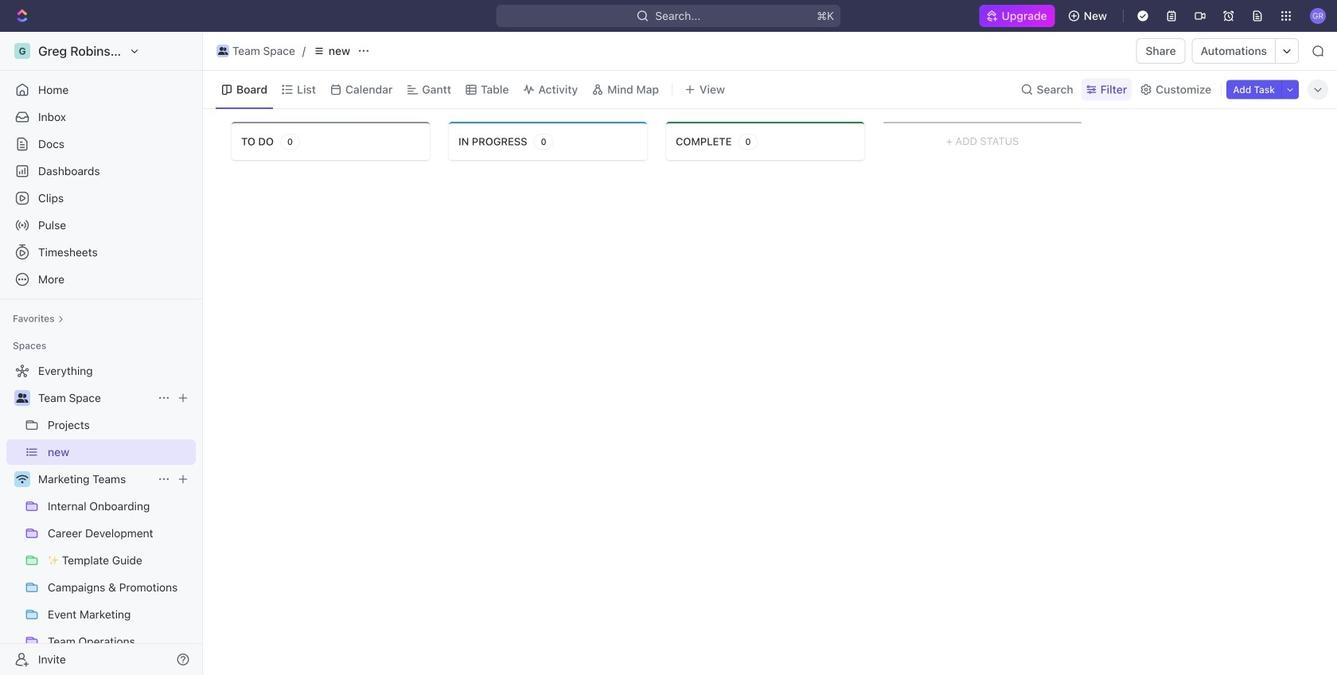 Task type: locate. For each thing, give the bounding box(es) containing it.
0 horizontal spatial user group image
[[16, 393, 28, 403]]

tree
[[6, 358, 196, 675]]

1 horizontal spatial user group image
[[218, 47, 228, 55]]

user group image
[[218, 47, 228, 55], [16, 393, 28, 403]]

tree inside the sidebar navigation
[[6, 358, 196, 675]]

1 vertical spatial user group image
[[16, 393, 28, 403]]



Task type: describe. For each thing, give the bounding box(es) containing it.
0 vertical spatial user group image
[[218, 47, 228, 55]]

greg robinson's workspace, , element
[[14, 43, 30, 59]]

sidebar navigation
[[0, 32, 206, 675]]

wifi image
[[16, 474, 28, 484]]



Task type: vqa. For each thing, say whether or not it's contained in the screenshot.
Greg Robinson's Workspace, , element
yes



